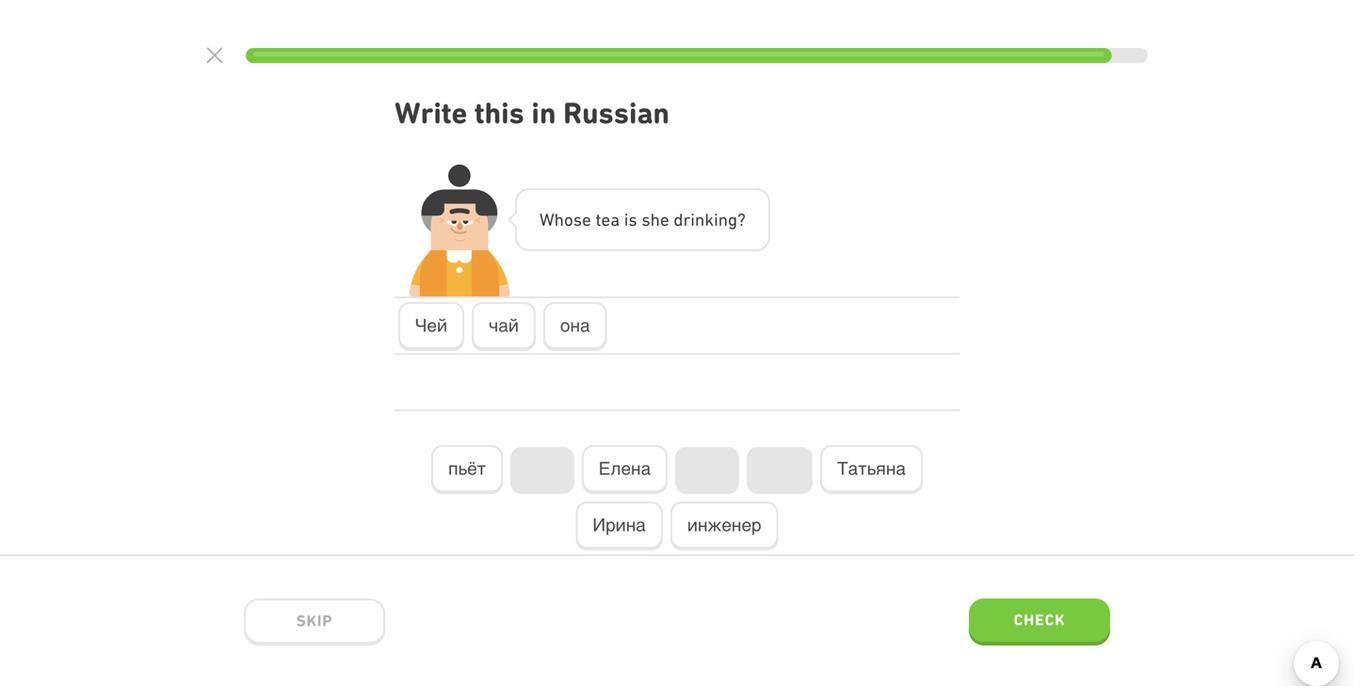 Task type: locate. For each thing, give the bounding box(es) containing it.
1 i from the left
[[624, 210, 629, 230]]

progress bar
[[246, 48, 1148, 63]]

skip
[[296, 612, 333, 630]]

2 n from the left
[[719, 210, 728, 230]]

n
[[695, 210, 705, 230], [719, 210, 728, 230]]

h for w
[[554, 210, 564, 230]]

i for a
[[624, 210, 629, 230]]

чей
[[415, 316, 447, 336]]

e
[[582, 210, 591, 230], [601, 210, 611, 230], [660, 210, 670, 230]]

1 s from the left
[[573, 210, 582, 230]]

i right d in the top of the page
[[691, 210, 695, 230]]

0 horizontal spatial n
[[695, 210, 705, 230]]

e left d in the top of the page
[[660, 210, 670, 230]]

check button
[[969, 599, 1111, 646]]

i
[[624, 210, 629, 230], [691, 210, 695, 230], [714, 210, 719, 230]]

2 s from the left
[[629, 210, 637, 230]]

3 s from the left
[[642, 210, 651, 230]]

она
[[560, 316, 590, 336]]

0 horizontal spatial e
[[582, 210, 591, 230]]

write this in russian
[[395, 96, 670, 130]]

чай button
[[472, 302, 536, 351]]

0 horizontal spatial i
[[624, 210, 629, 230]]

2 horizontal spatial e
[[660, 210, 670, 230]]

i right a
[[624, 210, 629, 230]]

russian
[[563, 96, 670, 130]]

h left d in the top of the page
[[651, 210, 660, 230]]

write
[[395, 96, 468, 130]]

1 horizontal spatial s
[[629, 210, 637, 230]]

2 horizontal spatial i
[[714, 210, 719, 230]]

s h e d r i n k i n g ?
[[642, 210, 746, 230]]

1 horizontal spatial n
[[719, 210, 728, 230]]

1 horizontal spatial h
[[651, 210, 660, 230]]

2 h from the left
[[651, 210, 660, 230]]

3 i from the left
[[714, 210, 719, 230]]

?
[[738, 210, 746, 230]]

0 horizontal spatial s
[[573, 210, 582, 230]]

чей button
[[398, 302, 464, 351]]

h
[[554, 210, 564, 230], [651, 210, 660, 230]]

e left t
[[582, 210, 591, 230]]

in
[[532, 96, 556, 130]]

e right o at the top left of the page
[[601, 210, 611, 230]]

1 h from the left
[[554, 210, 564, 230]]

елена
[[599, 459, 651, 479]]

h left t
[[554, 210, 564, 230]]

w h o s e t e a i s
[[540, 210, 637, 230]]

1 horizontal spatial e
[[601, 210, 611, 230]]

i left g
[[714, 210, 719, 230]]

2 horizontal spatial s
[[642, 210, 651, 230]]

n right r
[[695, 210, 705, 230]]

инженер
[[688, 515, 762, 536]]

k
[[705, 210, 714, 230]]

0 horizontal spatial h
[[554, 210, 564, 230]]

o
[[564, 210, 573, 230]]

1 e from the left
[[582, 210, 591, 230]]

1 horizontal spatial i
[[691, 210, 695, 230]]

r
[[683, 210, 691, 230]]

2 i from the left
[[691, 210, 695, 230]]

s
[[573, 210, 582, 230], [629, 210, 637, 230], [642, 210, 651, 230]]

n right 'k'
[[719, 210, 728, 230]]

d
[[674, 210, 683, 230]]

татьяна
[[838, 459, 906, 479]]



Task type: vqa. For each thing, say whether or not it's contained in the screenshot.
"G"
yes



Task type: describe. For each thing, give the bounding box(es) containing it.
елена button
[[582, 446, 668, 494]]

a
[[611, 210, 620, 230]]

ирина button
[[576, 502, 663, 551]]

3 e from the left
[[660, 210, 670, 230]]

i for k
[[714, 210, 719, 230]]

check
[[1014, 611, 1066, 630]]

пьёт
[[448, 459, 486, 479]]

this
[[475, 96, 525, 130]]

1 n from the left
[[695, 210, 705, 230]]

татьяна button
[[821, 446, 923, 494]]

2 e from the left
[[601, 210, 611, 230]]

g
[[728, 210, 738, 230]]

t
[[596, 210, 601, 230]]

h for s
[[651, 210, 660, 230]]

пьёт button
[[431, 446, 503, 494]]

ирина
[[593, 515, 646, 536]]

w
[[540, 210, 554, 230]]

skip button
[[244, 599, 385, 646]]

чай
[[489, 316, 519, 336]]

инженер button
[[671, 502, 779, 551]]

она button
[[543, 302, 607, 351]]



